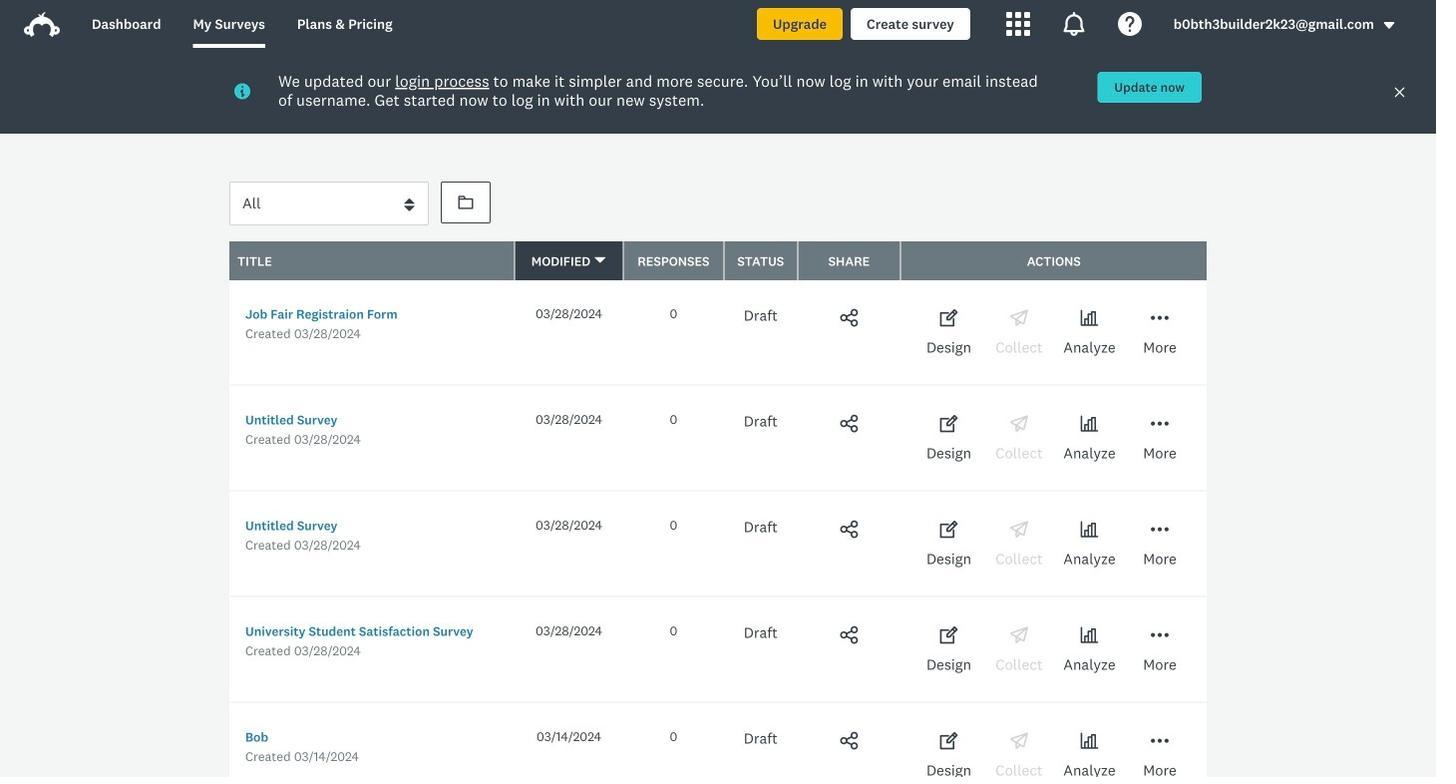 Task type: locate. For each thing, give the bounding box(es) containing it.
1 horizontal spatial products icon image
[[1062, 12, 1086, 36]]

1 products icon image from the left
[[1007, 12, 1031, 36]]

0 horizontal spatial products icon image
[[1007, 12, 1031, 36]]

surveymonkey logo image
[[24, 12, 60, 37]]

products icon image
[[1007, 12, 1031, 36], [1062, 12, 1086, 36]]

help icon image
[[1118, 12, 1142, 36]]



Task type: describe. For each thing, give the bounding box(es) containing it.
2 products icon image from the left
[[1062, 12, 1086, 36]]

dropdown arrow image
[[1383, 18, 1397, 32]]

x image
[[1394, 86, 1407, 99]]



Task type: vqa. For each thing, say whether or not it's contained in the screenshot.
1st Products Icon from the left
yes



